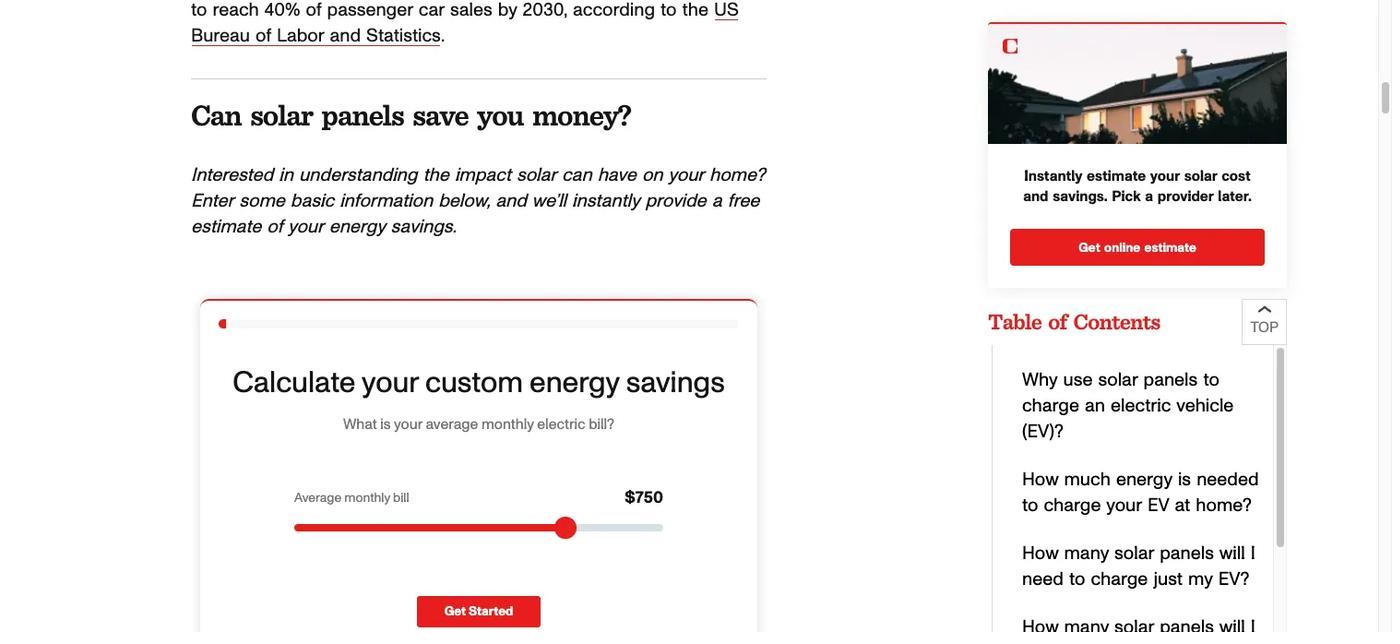 Task type: vqa. For each thing, say whether or not it's contained in the screenshot.
the rightmost The Home?
yes



Task type: locate. For each thing, give the bounding box(es) containing it.
estimate right the online
[[1145, 242, 1197, 255]]

some
[[239, 192, 285, 210]]

how much energy is needed to charge your ev at home?
[[1023, 471, 1259, 515]]

your up provide
[[668, 166, 704, 185]]

charge
[[1023, 397, 1080, 415], [1044, 497, 1102, 515], [1091, 570, 1149, 589]]

1 vertical spatial estimate
[[191, 218, 261, 236]]

and left we'll
[[496, 192, 527, 210]]

to
[[1204, 371, 1220, 389], [1023, 497, 1039, 515], [1070, 570, 1086, 589]]

how
[[1023, 471, 1059, 489], [1023, 545, 1059, 563]]

need
[[1023, 570, 1064, 589]]

provider
[[1158, 190, 1214, 204]]

charge inside how much energy is needed to charge your ev at home?
[[1044, 497, 1102, 515]]

home? inside interested in understanding the impact solar can have on your home? enter some basic information below, and we'll instantly provide a free estimate of your energy savings.
[[710, 166, 766, 185]]

panels up 'understanding'
[[322, 97, 404, 133]]

solar inside "instantly estimate your solar cost and savings. pick a provider later."
[[1185, 169, 1218, 184]]

of inside interested in understanding the impact solar can have on your home? enter some basic information below, and we'll instantly provide a free estimate of your energy savings.
[[267, 218, 283, 236]]

home? up the free at the right
[[710, 166, 766, 185]]

top
[[1251, 320, 1279, 335]]

and right labor
[[330, 27, 361, 45]]

get
[[1079, 242, 1101, 255]]

0 vertical spatial savings.
[[1053, 190, 1108, 204]]

savings. down instantly
[[1053, 190, 1108, 204]]

0 horizontal spatial savings.
[[391, 218, 457, 236]]

instantly estimate your solar cost and savings. pick a provider later.
[[1024, 169, 1252, 204]]

information
[[340, 192, 433, 210]]

money?
[[532, 97, 631, 133]]

2 vertical spatial to
[[1070, 570, 1086, 589]]

solar inside why use solar panels to charge an electric vehicle (ev)?
[[1099, 371, 1138, 389]]

2 horizontal spatial to
[[1204, 371, 1220, 389]]

solar up just
[[1115, 545, 1155, 563]]

just
[[1154, 570, 1183, 589]]

labor
[[277, 27, 324, 45]]

a left the free at the right
[[712, 192, 722, 210]]

much
[[1065, 471, 1111, 489]]

0 horizontal spatial a
[[712, 192, 722, 210]]

provide
[[646, 192, 707, 210]]

instantly
[[1025, 169, 1083, 184]]

solar
[[250, 97, 313, 133], [517, 166, 556, 185], [1185, 169, 1218, 184], [1099, 371, 1138, 389], [1115, 545, 1155, 563]]

0 vertical spatial to
[[1204, 371, 1220, 389]]

to up "vehicle" on the right bottom of the page
[[1204, 371, 1220, 389]]

0 horizontal spatial to
[[1023, 497, 1039, 515]]

1 horizontal spatial a
[[1146, 190, 1154, 204]]

.
[[441, 27, 450, 45]]

on
[[642, 166, 663, 185]]

(ev)?
[[1023, 423, 1064, 441]]

needed
[[1197, 471, 1259, 489]]

of
[[256, 27, 271, 45], [267, 218, 283, 236], [1049, 308, 1067, 335]]

2 how from the top
[[1023, 545, 1059, 563]]

1 vertical spatial to
[[1023, 497, 1039, 515]]

1 how from the top
[[1023, 471, 1059, 489]]

0 horizontal spatial home?
[[710, 166, 766, 185]]

solar up electric
[[1099, 371, 1138, 389]]

your
[[668, 166, 704, 185], [1151, 169, 1180, 184], [288, 218, 324, 236], [1107, 497, 1142, 515]]

how up need
[[1023, 545, 1059, 563]]

interested in understanding the impact solar can have on your home? enter some basic information below, and we'll instantly provide a free estimate of your energy savings.
[[191, 166, 766, 236]]

table
[[989, 308, 1042, 335]]

at
[[1175, 497, 1191, 515]]

1 horizontal spatial home?
[[1196, 497, 1252, 515]]

2 horizontal spatial and
[[1024, 190, 1049, 204]]

0 vertical spatial how
[[1023, 471, 1059, 489]]

get online estimate
[[1079, 242, 1197, 255]]

savings. down information
[[391, 218, 457, 236]]

1 vertical spatial home?
[[1196, 497, 1252, 515]]

of left labor
[[256, 27, 271, 45]]

solar up in
[[250, 97, 313, 133]]

pick
[[1112, 190, 1141, 204]]

estimate
[[1087, 169, 1147, 184], [191, 218, 261, 236], [1145, 242, 1197, 255]]

panels
[[322, 97, 404, 133], [1144, 371, 1198, 389], [1160, 545, 1215, 563]]

solar up provider
[[1185, 169, 1218, 184]]

panels inside why use solar panels to charge an electric vehicle (ev)?
[[1144, 371, 1198, 389]]

how left much
[[1023, 471, 1059, 489]]

energy down information
[[329, 218, 385, 236]]

solar up we'll
[[517, 166, 556, 185]]

2 vertical spatial panels
[[1160, 545, 1215, 563]]

energy up ev
[[1117, 471, 1173, 489]]

1 horizontal spatial savings.
[[1053, 190, 1108, 204]]

energy
[[329, 218, 385, 236], [1117, 471, 1173, 489]]

home? for how much energy is needed to charge your ev at home?
[[1196, 497, 1252, 515]]

impact
[[455, 166, 511, 185]]

how inside how much energy is needed to charge your ev at home?
[[1023, 471, 1059, 489]]

how many solar panels will i need to charge just my ev? link
[[1023, 545, 1256, 589]]

2 vertical spatial charge
[[1091, 570, 1149, 589]]

your inside "instantly estimate your solar cost and savings. pick a provider later."
[[1151, 169, 1180, 184]]

home?
[[710, 166, 766, 185], [1196, 497, 1252, 515]]

embedded form element
[[191, 270, 767, 632]]

1 horizontal spatial and
[[496, 192, 527, 210]]

1 vertical spatial panels
[[1144, 371, 1198, 389]]

solar inside interested in understanding the impact solar can have on your home? enter some basic information below, and we'll instantly provide a free estimate of your energy savings.
[[517, 166, 556, 185]]

1 vertical spatial charge
[[1044, 497, 1102, 515]]

a right pick on the right
[[1146, 190, 1154, 204]]

1 horizontal spatial energy
[[1117, 471, 1173, 489]]

will
[[1220, 545, 1246, 563]]

1 horizontal spatial to
[[1070, 570, 1086, 589]]

to inside 'how many solar panels will i need to charge just my ev?'
[[1070, 570, 1086, 589]]

panels inside 'how many solar panels will i need to charge just my ev?'
[[1160, 545, 1215, 563]]

a inside interested in understanding the impact solar can have on your home? enter some basic information below, and we'll instantly provide a free estimate of your energy savings.
[[712, 192, 722, 210]]

estimate up pick on the right
[[1087, 169, 1147, 184]]

panels up my
[[1160, 545, 1215, 563]]

we'll
[[532, 192, 567, 210]]

0 vertical spatial charge
[[1023, 397, 1080, 415]]

ev?
[[1219, 570, 1250, 589]]

0 horizontal spatial and
[[330, 27, 361, 45]]

home? inside how much energy is needed to charge your ev at home?
[[1196, 497, 1252, 515]]

1 vertical spatial of
[[267, 218, 283, 236]]

and down instantly
[[1024, 190, 1049, 204]]

interested
[[191, 166, 273, 185]]

0 vertical spatial home?
[[710, 166, 766, 185]]

of right table
[[1049, 308, 1067, 335]]

have
[[598, 166, 637, 185]]

energy inside how much energy is needed to charge your ev at home?
[[1117, 471, 1173, 489]]

to down '(ev)?'
[[1023, 497, 1039, 515]]

panels for how many solar panels will i need to charge just my ev?
[[1160, 545, 1215, 563]]

to down many
[[1070, 570, 1086, 589]]

contents
[[1074, 308, 1161, 335]]

savings.
[[1053, 190, 1108, 204], [391, 218, 457, 236]]

my
[[1189, 570, 1213, 589]]

charge down much
[[1044, 497, 1102, 515]]

charge down many
[[1091, 570, 1149, 589]]

to inside how much energy is needed to charge your ev at home?
[[1023, 497, 1039, 515]]

of down some
[[267, 218, 283, 236]]

panels for why use solar panels to charge an electric vehicle (ev)?
[[1144, 371, 1198, 389]]

in
[[279, 166, 293, 185]]

understanding
[[299, 166, 418, 185]]

0 horizontal spatial energy
[[329, 218, 385, 236]]

a
[[1146, 190, 1154, 204], [712, 192, 722, 210]]

and inside "instantly estimate your solar cost and savings. pick a provider later."
[[1024, 190, 1049, 204]]

0 vertical spatial energy
[[329, 218, 385, 236]]

charge inside 'how many solar panels will i need to charge just my ev?'
[[1091, 570, 1149, 589]]

0 vertical spatial panels
[[322, 97, 404, 133]]

1 vertical spatial how
[[1023, 545, 1059, 563]]

us bureau of labor and statistics
[[191, 1, 739, 45]]

how inside 'how many solar panels will i need to charge just my ev?'
[[1023, 545, 1059, 563]]

home? down needed
[[1196, 497, 1252, 515]]

charge up '(ev)?'
[[1023, 397, 1080, 415]]

savings. inside "instantly estimate your solar cost and savings. pick a provider later."
[[1053, 190, 1108, 204]]

your up provider
[[1151, 169, 1180, 184]]

estimate down enter
[[191, 218, 261, 236]]

savings. inside interested in understanding the impact solar can have on your home? enter some basic information below, and we'll instantly provide a free estimate of your energy savings.
[[391, 218, 457, 236]]

table of contents
[[989, 308, 1161, 335]]

panels up electric
[[1144, 371, 1198, 389]]

your inside how much energy is needed to charge your ev at home?
[[1107, 497, 1142, 515]]

estimate inside interested in understanding the impact solar can have on your home? enter some basic information below, and we'll instantly provide a free estimate of your energy savings.
[[191, 218, 261, 236]]

your left ev
[[1107, 497, 1142, 515]]

1 vertical spatial energy
[[1117, 471, 1173, 489]]

use
[[1064, 371, 1093, 389]]

why
[[1023, 371, 1058, 389]]

and
[[330, 27, 361, 45], [1024, 190, 1049, 204], [496, 192, 527, 210]]

1 vertical spatial savings.
[[391, 218, 457, 236]]

us
[[714, 1, 739, 19]]

0 vertical spatial estimate
[[1087, 169, 1147, 184]]

0 vertical spatial of
[[256, 27, 271, 45]]

a inside "instantly estimate your solar cost and savings. pick a provider later."
[[1146, 190, 1154, 204]]



Task type: describe. For each thing, give the bounding box(es) containing it.
get online estimate link
[[1011, 229, 1265, 266]]

enter
[[191, 192, 234, 210]]

vehicle
[[1177, 397, 1234, 415]]

house with solar panels image
[[989, 24, 1288, 144]]

is
[[1179, 471, 1192, 489]]

to inside why use solar panels to charge an electric vehicle (ev)?
[[1204, 371, 1220, 389]]

statistics
[[367, 27, 441, 45]]

i
[[1251, 545, 1256, 563]]

how many solar panels will i need to charge just my ev?
[[1023, 545, 1256, 589]]

2 vertical spatial of
[[1049, 308, 1067, 335]]

us bureau of labor and statistics link
[[191, 1, 739, 45]]

and inside us bureau of labor and statistics
[[330, 27, 361, 45]]

solar inside 'how many solar panels will i need to charge just my ev?'
[[1115, 545, 1155, 563]]

save
[[413, 97, 469, 133]]

estimate inside "instantly estimate your solar cost and savings. pick a provider later."
[[1087, 169, 1147, 184]]

can solar panels save you money?
[[191, 97, 631, 133]]

how much energy is needed to charge your ev at home? link
[[1023, 471, 1259, 515]]

of inside us bureau of labor and statistics
[[256, 27, 271, 45]]

why use solar panels to charge an electric vehicle (ev)? link
[[1023, 371, 1234, 441]]

energy inside interested in understanding the impact solar can have on your home? enter some basic information below, and we'll instantly provide a free estimate of your energy savings.
[[329, 218, 385, 236]]

and inside interested in understanding the impact solar can have on your home? enter some basic information below, and we'll instantly provide a free estimate of your energy savings.
[[496, 192, 527, 210]]

an
[[1085, 397, 1106, 415]]

why use solar panels to charge an electric vehicle (ev)?
[[1023, 371, 1234, 441]]

electric
[[1111, 397, 1172, 415]]

how for how much energy is needed to charge your ev at home?
[[1023, 471, 1059, 489]]

the
[[423, 166, 449, 185]]

instantly
[[572, 192, 640, 210]]

many
[[1065, 545, 1109, 563]]

online
[[1105, 242, 1141, 255]]

below,
[[439, 192, 490, 210]]

your down basic
[[288, 218, 324, 236]]

can
[[191, 97, 241, 133]]

later.
[[1219, 190, 1252, 204]]

how for how many solar panels will i need to charge just my ev?
[[1023, 545, 1059, 563]]

2 vertical spatial estimate
[[1145, 242, 1197, 255]]

free
[[728, 192, 760, 210]]

bureau
[[191, 27, 250, 45]]

cost
[[1222, 169, 1251, 184]]

cnet logo image
[[1003, 39, 1018, 54]]

basic
[[291, 192, 334, 210]]

charge inside why use solar panels to charge an electric vehicle (ev)?
[[1023, 397, 1080, 415]]

you
[[477, 97, 524, 133]]

home? for interested in understanding the impact solar can have on your home? enter some basic information below, and we'll instantly provide a free estimate of your energy savings.
[[710, 166, 766, 185]]

ev
[[1148, 497, 1170, 515]]

can
[[562, 166, 592, 185]]



